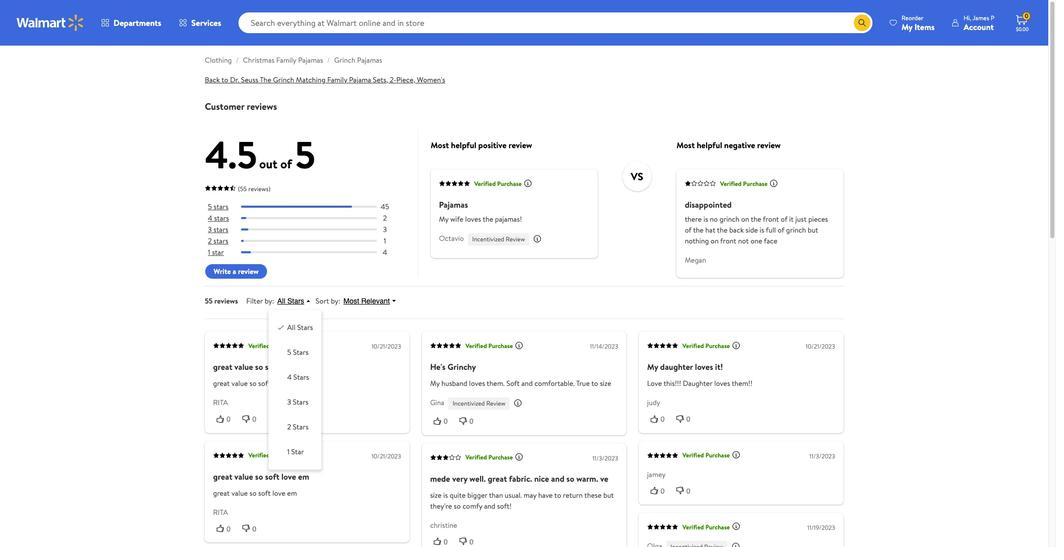 Task type: vqa. For each thing, say whether or not it's contained in the screenshot.
What is MTM?
no



Task type: describe. For each thing, give the bounding box(es) containing it.
45
[[381, 202, 389, 212]]

there
[[685, 214, 702, 225]]

it
[[789, 214, 794, 225]]

they're
[[430, 501, 452, 512]]

3 stars
[[287, 397, 309, 408]]

review for pajamas
[[506, 235, 525, 244]]

services button
[[170, 10, 230, 35]]

no
[[710, 214, 718, 225]]

nothing
[[685, 236, 709, 246]]

to for mede very well. great fabric. nice and so warm. ve
[[555, 490, 561, 501]]

progress bar for 1
[[241, 240, 377, 242]]

stars down 4 stars
[[293, 397, 309, 408]]

stars down 3 stars
[[293, 422, 309, 433]]

pajamas inside pajamas my wife loves the pajamas!
[[439, 199, 468, 211]]

of down there on the right top of page
[[685, 225, 692, 236]]

this!!!
[[664, 379, 681, 389]]

write a review
[[214, 267, 259, 277]]

0 horizontal spatial to
[[222, 75, 228, 85]]

verified for top verified purchase information icon
[[474, 179, 496, 188]]

option group containing all stars
[[277, 319, 313, 462]]

hi,
[[964, 13, 971, 22]]

verified purchase information image for 11/3/2023
[[515, 453, 523, 462]]

all stars button
[[274, 297, 316, 306]]

55 reviews
[[205, 296, 238, 307]]

return
[[563, 490, 583, 501]]

0 vertical spatial 5
[[295, 129, 315, 180]]

christmas family pajamas link
[[243, 55, 323, 65]]

write
[[214, 267, 231, 277]]

octavio
[[439, 233, 464, 244]]

4 great value so soft love em from the top
[[213, 488, 297, 499]]

filter by:
[[246, 296, 274, 307]]

sort by:
[[316, 296, 340, 307]]

reorder
[[902, 13, 924, 22]]

but inside size is quite bigger than usual. may have to return these but they're so comfy and soft!
[[603, 490, 614, 501]]

3 for 3
[[383, 225, 387, 235]]

size is quite bigger than usual. may have to return these but they're so comfy and soft!
[[430, 490, 614, 512]]

just
[[796, 214, 807, 225]]

0 horizontal spatial pajamas
[[298, 55, 323, 65]]

of left it
[[781, 214, 788, 225]]

1 / from the left
[[236, 55, 239, 65]]

all inside all stars 'dropdown button'
[[277, 297, 285, 306]]

them.
[[487, 379, 505, 389]]

jamey
[[647, 470, 666, 480]]

positive
[[478, 140, 507, 151]]

these
[[585, 490, 602, 501]]

1 for 1
[[384, 236, 386, 246]]

most for most relevant
[[344, 297, 359, 306]]

piece,
[[396, 75, 415, 85]]

1 horizontal spatial family
[[327, 75, 347, 85]]

2 stars
[[208, 236, 228, 246]]

the up side
[[751, 214, 762, 225]]

progress bar for 45
[[241, 206, 377, 208]]

4 stars
[[287, 373, 309, 383]]

incentivized for pajamas
[[472, 235, 504, 244]]

4.5 out of 5
[[205, 129, 315, 180]]

0 horizontal spatial family
[[276, 55, 296, 65]]

megan
[[685, 255, 706, 266]]

matching
[[296, 75, 326, 85]]

$0.00
[[1016, 25, 1029, 33]]

loves down it!
[[714, 379, 730, 389]]

pieces
[[809, 214, 828, 225]]

grinch pajamas link
[[334, 55, 382, 65]]

4 for 4 stars
[[287, 373, 292, 383]]

sets,
[[373, 75, 388, 85]]

gina
[[430, 398, 445, 408]]

verified for verified purchase information image corresponding to 11/14/2023
[[466, 342, 487, 350]]

judy
[[647, 398, 660, 408]]

quite
[[450, 490, 466, 501]]

1 vertical spatial on
[[711, 236, 719, 246]]

my daughter loves it!
[[647, 362, 723, 373]]

the inside pajamas my wife loves the pajamas!
[[483, 214, 493, 225]]

is inside size is quite bigger than usual. may have to return these but they're so comfy and soft!
[[443, 490, 448, 501]]

than
[[489, 490, 503, 501]]

most helpful positive review
[[431, 140, 532, 151]]

a
[[233, 267, 236, 277]]

(55 reviews)
[[238, 185, 271, 193]]

bigger
[[467, 490, 488, 501]]

progress bar for 3
[[241, 229, 377, 231]]

mede very well. great fabric. nice and so warm. ve
[[430, 473, 609, 485]]

by: for sort by:
[[331, 296, 340, 307]]

not
[[738, 236, 749, 246]]

Walmart Site-Wide search field
[[238, 12, 873, 33]]

christine
[[430, 520, 457, 531]]

1 horizontal spatial size
[[600, 379, 611, 389]]

wife
[[450, 214, 464, 225]]

1 for 1 star
[[208, 248, 210, 258]]

review for he's grinchy
[[486, 399, 506, 408]]

filter
[[246, 296, 263, 307]]

0 horizontal spatial grinch
[[273, 75, 294, 85]]

the
[[260, 75, 271, 85]]

incentivized review for he's grinchy
[[453, 399, 506, 408]]

2-
[[390, 75, 396, 85]]

all stars inside 'dropdown button'
[[277, 297, 304, 306]]

back
[[729, 225, 744, 236]]

pajamas my wife loves the pajamas!
[[439, 199, 522, 225]]

3 for 3 stars
[[287, 397, 291, 408]]

helpful for positive
[[451, 140, 476, 151]]

0 horizontal spatial front
[[720, 236, 737, 246]]

pajama
[[349, 75, 371, 85]]

hi, james p account
[[964, 13, 995, 32]]

progress bar for 2
[[241, 217, 377, 219]]

1 great value so soft love em from the top
[[213, 362, 309, 373]]

husband
[[442, 379, 468, 389]]

11/14/2023
[[590, 342, 618, 351]]

well.
[[470, 473, 486, 485]]

face
[[764, 236, 778, 246]]

back
[[205, 75, 220, 85]]

1 for 1 star
[[287, 447, 290, 458]]

so inside size is quite bigger than usual. may have to return these but they're so comfy and soft!
[[454, 501, 461, 512]]

verified purchase information image for 11/19/2023
[[732, 523, 741, 531]]

1 horizontal spatial 11/3/2023
[[810, 452, 835, 461]]

reviews for 55 reviews
[[214, 296, 238, 307]]

walmart image
[[17, 15, 84, 31]]

reorder my items
[[902, 13, 935, 32]]

2 great value so soft love em from the top
[[213, 379, 297, 389]]

0 vertical spatial front
[[763, 214, 779, 225]]

services
[[191, 17, 221, 29]]

(55
[[238, 185, 247, 193]]

out
[[259, 155, 277, 173]]

size inside size is quite bigger than usual. may have to return these but they're so comfy and soft!
[[430, 490, 442, 501]]

my inside pajamas my wife loves the pajamas!
[[439, 214, 449, 225]]

of right "full" at the top of the page
[[778, 225, 785, 236]]

departments
[[114, 17, 161, 29]]

verified for verified purchase information icon related to 11/3/2023
[[683, 451, 704, 460]]

em down star
[[298, 471, 309, 483]]

helpful for negative
[[697, 140, 722, 151]]

love this!!! daughter loves them!!
[[647, 379, 753, 389]]

loves left them.
[[469, 379, 485, 389]]

review for most helpful negative review
[[757, 140, 781, 151]]

0 vertical spatial grinch
[[334, 55, 355, 65]]

soft
[[506, 379, 520, 389]]

true
[[576, 379, 590, 389]]

5 stars
[[287, 348, 309, 358]]

0 vertical spatial on
[[741, 214, 749, 225]]

2 / from the left
[[327, 55, 330, 65]]

it!
[[715, 362, 723, 373]]

1 vertical spatial all
[[287, 323, 296, 333]]

p
[[991, 13, 995, 22]]

1 horizontal spatial is
[[704, 214, 708, 225]]

5 stars
[[208, 202, 229, 212]]

of inside '4.5 out of 5'
[[280, 155, 292, 173]]

loves inside pajamas my wife loves the pajamas!
[[465, 214, 481, 225]]

1 star
[[287, 447, 304, 458]]

but inside disappointed there is no grinch on the front of it just pieces of the hat the back side is full of grinch but nothing on front not one face
[[808, 225, 819, 236]]

full
[[766, 225, 776, 236]]

clothing / christmas family pajamas / grinch pajamas
[[205, 55, 382, 65]]

to for he's grinchy
[[592, 379, 598, 389]]

0 vertical spatial incentivized review information image
[[514, 399, 522, 408]]



Task type: locate. For each thing, give the bounding box(es) containing it.
side
[[746, 225, 758, 236]]

incentivized for he's grinchy
[[453, 399, 485, 408]]

all stars up "all stars" radio
[[277, 297, 304, 306]]

1 horizontal spatial 1
[[287, 447, 290, 458]]

christmas
[[243, 55, 275, 65]]

by: right filter
[[265, 296, 274, 307]]

most relevant button
[[340, 297, 401, 306]]

2 horizontal spatial 5
[[295, 129, 315, 180]]

1 by: from the left
[[265, 296, 274, 307]]

pajamas up pajama
[[357, 55, 382, 65]]

4 progress bar from the top
[[241, 240, 377, 242]]

write a review link
[[205, 264, 267, 280]]

star
[[212, 248, 224, 258]]

2 horizontal spatial 1
[[384, 236, 386, 246]]

0 horizontal spatial 11/3/2023
[[593, 454, 618, 463]]

pajamas up "wife" at the left
[[439, 199, 468, 211]]

the left pajamas!
[[483, 214, 493, 225]]

the right hat
[[717, 225, 728, 236]]

4 for 4 stars
[[208, 213, 212, 224]]

2 progress bar from the top
[[241, 217, 377, 219]]

very
[[452, 473, 468, 485]]

grinch down it
[[786, 225, 806, 236]]

reviews for customer reviews
[[247, 100, 277, 113]]

customer
[[205, 100, 245, 113]]

helpful
[[451, 140, 476, 151], [697, 140, 722, 151]]

0 horizontal spatial helpful
[[451, 140, 476, 151]]

2 for 2 stars
[[287, 422, 291, 433]]

2 horizontal spatial 2
[[383, 213, 387, 224]]

0 horizontal spatial reviews
[[214, 296, 238, 307]]

1 vertical spatial grinch
[[786, 225, 806, 236]]

(55 reviews) link
[[205, 183, 271, 194]]

1 vertical spatial grinch
[[273, 75, 294, 85]]

all right "all stars" radio
[[287, 323, 296, 333]]

2 by: from the left
[[331, 296, 340, 307]]

1 vertical spatial 1
[[208, 248, 210, 258]]

5 up 4 stars
[[287, 348, 291, 358]]

4.5
[[205, 129, 257, 180]]

incentivized
[[472, 235, 504, 244], [453, 399, 485, 408]]

grinch
[[720, 214, 740, 225], [786, 225, 806, 236]]

most inside dropdown button
[[344, 297, 359, 306]]

daughter
[[660, 362, 693, 373]]

clothing
[[205, 55, 232, 65]]

5 up 4 stars on the left
[[208, 202, 212, 212]]

review down them.
[[486, 399, 506, 408]]

1 vertical spatial all stars
[[287, 323, 313, 333]]

/ up the back to dr. seuss the grinch matching family pajama sets, 2-piece, women's
[[327, 55, 330, 65]]

1 vertical spatial reviews
[[214, 296, 238, 307]]

0 vertical spatial incentivized review
[[472, 235, 525, 244]]

1 horizontal spatial pajamas
[[357, 55, 382, 65]]

comfy
[[463, 501, 482, 512]]

most
[[431, 140, 449, 151], [677, 140, 695, 151], [344, 297, 359, 306]]

pajamas up matching
[[298, 55, 323, 65]]

seuss
[[241, 75, 258, 85]]

0 vertical spatial grinch
[[720, 214, 740, 225]]

0 horizontal spatial incentivized review information image
[[514, 399, 522, 408]]

stars for 3 stars
[[214, 225, 228, 235]]

1 horizontal spatial incentivized review information image
[[732, 543, 740, 548]]

2 horizontal spatial review
[[757, 140, 781, 151]]

grinch up back
[[720, 214, 740, 225]]

2 stars
[[287, 422, 309, 433]]

3 stars
[[208, 225, 228, 235]]

4
[[208, 213, 212, 224], [383, 248, 387, 258], [287, 373, 292, 383]]

but down pieces
[[808, 225, 819, 236]]

0 vertical spatial size
[[600, 379, 611, 389]]

stars for 4 stars
[[214, 213, 229, 224]]

1 horizontal spatial but
[[808, 225, 819, 236]]

0 vertical spatial rita
[[213, 398, 228, 408]]

to right have
[[555, 490, 561, 501]]

1 horizontal spatial grinch
[[334, 55, 355, 65]]

reviews right 55
[[214, 296, 238, 307]]

review
[[509, 140, 532, 151], [757, 140, 781, 151], [238, 267, 259, 277]]

to left dr.
[[222, 75, 228, 85]]

stars down 5 stars
[[214, 213, 229, 224]]

by: for filter by:
[[265, 296, 274, 307]]

review down pajamas!
[[506, 235, 525, 244]]

0 horizontal spatial on
[[711, 236, 719, 246]]

most for most helpful negative review
[[677, 140, 695, 151]]

1 horizontal spatial review
[[509, 140, 532, 151]]

0 horizontal spatial but
[[603, 490, 614, 501]]

1 horizontal spatial 3
[[287, 397, 291, 408]]

1 vertical spatial to
[[592, 379, 598, 389]]

1 horizontal spatial front
[[763, 214, 779, 225]]

0 horizontal spatial grinch
[[720, 214, 740, 225]]

1 horizontal spatial helpful
[[697, 140, 722, 151]]

all right filter by:
[[277, 297, 285, 306]]

0 vertical spatial incentivized
[[472, 235, 504, 244]]

stars for 2 stars
[[214, 236, 228, 246]]

pajamas
[[298, 55, 323, 65], [357, 55, 382, 65], [439, 199, 468, 211]]

progress bar
[[241, 206, 377, 208], [241, 217, 377, 219], [241, 229, 377, 231], [241, 240, 377, 242], [241, 252, 377, 254]]

but right these
[[603, 490, 614, 501]]

0 vertical spatial family
[[276, 55, 296, 65]]

ve
[[600, 473, 609, 485]]

have
[[538, 490, 553, 501]]

negative
[[724, 140, 755, 151]]

0 inside 0 $0.00
[[1025, 12, 1029, 20]]

review inside write a review link
[[238, 267, 259, 277]]

2 helpful from the left
[[697, 140, 722, 151]]

/
[[236, 55, 239, 65], [327, 55, 330, 65]]

4 for 4
[[383, 248, 387, 258]]

to right true
[[592, 379, 598, 389]]

0 horizontal spatial size
[[430, 490, 442, 501]]

1 vertical spatial and
[[551, 473, 565, 485]]

front up "full" at the top of the page
[[763, 214, 779, 225]]

2 for 2
[[383, 213, 387, 224]]

review
[[506, 235, 525, 244], [486, 399, 506, 408]]

1 progress bar from the top
[[241, 206, 377, 208]]

loves left it!
[[695, 362, 713, 373]]

1 vertical spatial incentivized review information image
[[732, 543, 740, 548]]

by:
[[265, 296, 274, 307], [331, 296, 340, 307]]

is left no
[[704, 214, 708, 225]]

0 vertical spatial 1
[[384, 236, 386, 246]]

1 vertical spatial verified purchase information image
[[732, 342, 741, 350]]

helpful left positive
[[451, 140, 476, 151]]

my
[[902, 21, 913, 32], [439, 214, 449, 225], [647, 362, 658, 373], [430, 379, 440, 389]]

stars up 4 stars on the left
[[214, 202, 229, 212]]

1 horizontal spatial 5
[[287, 348, 291, 358]]

1 horizontal spatial on
[[741, 214, 749, 225]]

11/19/2023
[[808, 524, 835, 533]]

0 horizontal spatial 3
[[208, 225, 212, 235]]

warm.
[[576, 473, 598, 485]]

may
[[524, 490, 537, 501]]

1 horizontal spatial and
[[522, 379, 533, 389]]

to inside size is quite bigger than usual. may have to return these but they're so comfy and soft!
[[555, 490, 561, 501]]

All Stars radio
[[277, 323, 285, 331]]

departments button
[[92, 10, 170, 35]]

0 horizontal spatial is
[[443, 490, 448, 501]]

1 rita from the top
[[213, 398, 228, 408]]

2 horizontal spatial 4
[[383, 248, 387, 258]]

0 vertical spatial to
[[222, 75, 228, 85]]

1 vertical spatial review
[[486, 399, 506, 408]]

3 for 3 stars
[[208, 225, 212, 235]]

stars left sort
[[287, 297, 304, 306]]

comfortable.
[[535, 379, 575, 389]]

0 vertical spatial review
[[506, 235, 525, 244]]

0 horizontal spatial and
[[484, 501, 495, 512]]

5 for 5 stars
[[208, 202, 212, 212]]

all stars right "all stars" radio
[[287, 323, 313, 333]]

0 vertical spatial 2
[[383, 213, 387, 224]]

2 horizontal spatial is
[[760, 225, 765, 236]]

stars inside 'dropdown button'
[[287, 297, 304, 306]]

and down than
[[484, 501, 495, 512]]

them!!
[[732, 379, 753, 389]]

front down back
[[720, 236, 737, 246]]

2 rita from the top
[[213, 508, 228, 518]]

0 vertical spatial 4
[[208, 213, 212, 224]]

0 horizontal spatial 1
[[208, 248, 210, 258]]

0 horizontal spatial /
[[236, 55, 239, 65]]

is left "full" at the top of the page
[[760, 225, 765, 236]]

most helpful negative review
[[677, 140, 781, 151]]

stars down 5 stars at the bottom left of page
[[293, 373, 309, 383]]

1 vertical spatial family
[[327, 75, 347, 85]]

review right a on the left of the page
[[238, 267, 259, 277]]

0 horizontal spatial most
[[344, 297, 359, 306]]

all
[[277, 297, 285, 306], [287, 323, 296, 333]]

0 vertical spatial but
[[808, 225, 819, 236]]

one
[[751, 236, 763, 246]]

2 vertical spatial verified purchase information image
[[732, 451, 741, 459]]

1 horizontal spatial /
[[327, 55, 330, 65]]

Search search field
[[238, 12, 873, 33]]

incentivized review down pajamas!
[[472, 235, 525, 244]]

em down 5 stars at the bottom left of page
[[298, 362, 309, 373]]

reviews
[[247, 100, 277, 113], [214, 296, 238, 307]]

search icon image
[[858, 19, 866, 27]]

my down he's
[[430, 379, 440, 389]]

2 vertical spatial to
[[555, 490, 561, 501]]

1 vertical spatial 5
[[208, 202, 212, 212]]

stars for 5 stars
[[214, 202, 229, 212]]

customer reviews
[[205, 100, 277, 113]]

family right 'christmas'
[[276, 55, 296, 65]]

verified
[[474, 179, 496, 188], [720, 179, 742, 188], [248, 342, 270, 350], [466, 342, 487, 350], [683, 342, 704, 350], [248, 451, 270, 460], [683, 451, 704, 460], [466, 453, 487, 462], [683, 523, 704, 532]]

disappointed there is no grinch on the front of it just pieces of the hat the back side is full of grinch but nothing on front not one face
[[685, 199, 828, 246]]

purchase
[[497, 179, 522, 188], [743, 179, 768, 188], [271, 342, 296, 350], [489, 342, 513, 350], [706, 342, 730, 350], [271, 451, 296, 460], [706, 451, 730, 460], [489, 453, 513, 462], [706, 523, 730, 532]]

verified purchase information image
[[770, 179, 778, 188], [515, 342, 523, 350], [515, 453, 523, 462], [732, 523, 741, 531]]

review for most helpful positive review
[[509, 140, 532, 151]]

verified purchase information image for 10/21/2023
[[732, 342, 741, 350]]

em down 1 star
[[287, 488, 297, 499]]

2 for 2 stars
[[208, 236, 212, 246]]

2 vertical spatial 1
[[287, 447, 290, 458]]

the up nothing
[[693, 225, 704, 236]]

em
[[298, 362, 309, 373], [287, 379, 297, 389], [298, 471, 309, 483], [287, 488, 297, 499]]

reviews down 'the'
[[247, 100, 277, 113]]

relevant
[[361, 297, 390, 306]]

3 great value so soft love em from the top
[[213, 471, 309, 483]]

he's grinchy
[[430, 362, 476, 373]]

5 right out
[[295, 129, 315, 180]]

items
[[915, 21, 935, 32]]

loves right "wife" at the left
[[465, 214, 481, 225]]

verified purchase information image for 11/14/2023
[[515, 342, 523, 350]]

1 vertical spatial size
[[430, 490, 442, 501]]

2 vertical spatial 2
[[287, 422, 291, 433]]

0 horizontal spatial 4
[[208, 213, 212, 224]]

review right positive
[[509, 140, 532, 151]]

mede
[[430, 473, 450, 485]]

0 horizontal spatial review
[[238, 267, 259, 277]]

usual.
[[505, 490, 522, 501]]

1 helpful from the left
[[451, 140, 476, 151]]

my left "wife" at the left
[[439, 214, 449, 225]]

1 star
[[208, 248, 224, 258]]

verified for 10/21/2023's verified purchase information icon
[[683, 342, 704, 350]]

2 horizontal spatial most
[[677, 140, 695, 151]]

1 horizontal spatial most
[[431, 140, 449, 151]]

0 horizontal spatial by:
[[265, 296, 274, 307]]

grinchy
[[448, 362, 476, 373]]

on down hat
[[711, 236, 719, 246]]

2 vertical spatial 5
[[287, 348, 291, 358]]

incentivized down pajamas!
[[472, 235, 504, 244]]

rita
[[213, 398, 228, 408], [213, 508, 228, 518]]

reviews)
[[248, 185, 271, 193]]

verified purchase information image for 11/3/2023
[[732, 451, 741, 459]]

2 horizontal spatial and
[[551, 473, 565, 485]]

incentivized review information image
[[514, 399, 522, 408], [732, 543, 740, 548]]

verified purchase information image
[[524, 179, 532, 188], [732, 342, 741, 350], [732, 451, 741, 459]]

1 horizontal spatial by:
[[331, 296, 340, 307]]

all stars
[[277, 297, 304, 306], [287, 323, 313, 333]]

grinch right 'the'
[[273, 75, 294, 85]]

/ right the clothing
[[236, 55, 239, 65]]

1 horizontal spatial reviews
[[247, 100, 277, 113]]

5 for 5 stars
[[287, 348, 291, 358]]

sort
[[316, 296, 329, 307]]

size
[[600, 379, 611, 389], [430, 490, 442, 501]]

size up they're
[[430, 490, 442, 501]]

stars down 3 stars
[[214, 236, 228, 246]]

review right negative
[[757, 140, 781, 151]]

0 horizontal spatial 2
[[208, 236, 212, 246]]

and inside size is quite bigger than usual. may have to return these but they're so comfy and soft!
[[484, 501, 495, 512]]

1 horizontal spatial all
[[287, 323, 296, 333]]

my up love
[[647, 362, 658, 373]]

incentivized down "husband"
[[453, 399, 485, 408]]

verified for 11/19/2023 verified purchase information image
[[683, 523, 704, 532]]

0 horizontal spatial all
[[277, 297, 285, 306]]

55
[[205, 296, 213, 307]]

0 vertical spatial all
[[277, 297, 285, 306]]

my husband loves them. soft and comfortable. true to size
[[430, 379, 611, 389]]

most relevant
[[344, 297, 390, 306]]

incentivized review for pajamas
[[472, 235, 525, 244]]

0 vertical spatial reviews
[[247, 100, 277, 113]]

2 horizontal spatial to
[[592, 379, 598, 389]]

helpful left negative
[[697, 140, 722, 151]]

incentivized review down them.
[[453, 399, 506, 408]]

2 horizontal spatial 3
[[383, 225, 387, 235]]

clothing link
[[205, 55, 232, 65]]

em up 3 stars
[[287, 379, 297, 389]]

by: right sort
[[331, 296, 340, 307]]

option group
[[277, 319, 313, 462]]

2 vertical spatial is
[[443, 490, 448, 501]]

is up they're
[[443, 490, 448, 501]]

family
[[276, 55, 296, 65], [327, 75, 347, 85]]

my inside reorder my items
[[902, 21, 913, 32]]

5 progress bar from the top
[[241, 252, 377, 254]]

and right nice on the right of the page
[[551, 473, 565, 485]]

stars down 4 stars on the left
[[214, 225, 228, 235]]

2 horizontal spatial pajamas
[[439, 199, 468, 211]]

3 progress bar from the top
[[241, 229, 377, 231]]

daughter
[[683, 379, 713, 389]]

back to dr. seuss the grinch matching family pajama sets, 2-piece, women's
[[205, 75, 445, 85]]

stars up 4 stars
[[293, 348, 309, 358]]

of
[[280, 155, 292, 173], [781, 214, 788, 225], [685, 225, 692, 236], [778, 225, 785, 236]]

most for most helpful positive review
[[431, 140, 449, 151]]

my left items
[[902, 21, 913, 32]]

verified for verified purchase information image for 11/3/2023
[[466, 453, 487, 462]]

great value so soft love em
[[213, 362, 309, 373], [213, 379, 297, 389], [213, 471, 309, 483], [213, 488, 297, 499]]

size right true
[[600, 379, 611, 389]]

family left pajama
[[327, 75, 347, 85]]

pajamas!
[[495, 214, 522, 225]]

nice
[[534, 473, 549, 485]]

women's
[[417, 75, 445, 85]]

3
[[208, 225, 212, 235], [383, 225, 387, 235], [287, 397, 291, 408]]

1 horizontal spatial to
[[555, 490, 561, 501]]

1
[[384, 236, 386, 246], [208, 248, 210, 258], [287, 447, 290, 458]]

1 horizontal spatial grinch
[[786, 225, 806, 236]]

2 vertical spatial 4
[[287, 373, 292, 383]]

progress bar for 4
[[241, 252, 377, 254]]

love
[[281, 362, 296, 373], [272, 379, 285, 389], [281, 471, 296, 483], [272, 488, 285, 499]]

incentivized review information image
[[533, 235, 542, 243]]

but
[[808, 225, 819, 236], [603, 490, 614, 501]]

1 vertical spatial is
[[760, 225, 765, 236]]

of right out
[[280, 155, 292, 173]]

so
[[255, 362, 263, 373], [250, 379, 257, 389], [255, 471, 263, 483], [567, 473, 575, 485], [250, 488, 257, 499], [454, 501, 461, 512]]

and right soft
[[522, 379, 533, 389]]

0 vertical spatial verified purchase information image
[[524, 179, 532, 188]]

on up side
[[741, 214, 749, 225]]

5
[[295, 129, 315, 180], [208, 202, 212, 212], [287, 348, 291, 358]]

1 vertical spatial 4
[[383, 248, 387, 258]]

stars right "all stars" radio
[[297, 323, 313, 333]]

grinch up pajama
[[334, 55, 355, 65]]

0 horizontal spatial 5
[[208, 202, 212, 212]]

1 vertical spatial but
[[603, 490, 614, 501]]



